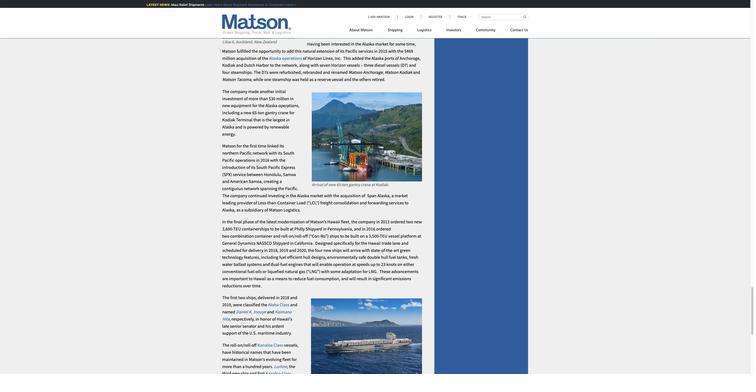 Task type: vqa. For each thing, say whether or not it's contained in the screenshot.
the right Online
no



Task type: describe. For each thing, give the bounding box(es) containing it.
–
[[361, 63, 363, 68]]

matson anchorage , matson kodiak and matson tacoma , while one steamship was held as a reserve vessel and the others retired.
[[222, 70, 420, 82]]

1-800-4matson link
[[368, 15, 397, 19]]

knots
[[386, 262, 397, 268]]

time,
[[406, 41, 416, 47]]

the down pacific. at the left
[[290, 193, 296, 199]]

ardent
[[272, 324, 284, 329]]

kodiak inside of horizon lines, inc.  this added the alaska ports of anchorage, kodiak and dutch harbor to the network, along with seven horizon vessels – three diesel vessels (d7) and four steamships. the d7s were refurbished, rebranded and renamed
[[222, 63, 235, 68]]

was
[[292, 77, 299, 82]]

harbor
[[256, 63, 269, 68]]

the up by
[[266, 117, 272, 123]]

the down alaska operations
[[275, 63, 281, 68]]

of up along
[[303, 55, 307, 61]]

0 vertical spatial built
[[280, 226, 289, 232]]

with inside in the final phase of the latest modernization of matson's hawaii fleet, the company in 2013 ordered two new 3,600-teu containerships to be built at philly shipyard in pennsylvania, and in 2016 ordered two combination container and roll-on/roll-off ("con-ro") ships to be built on a 3,500-teu vessel platform at general dynamics nassco shipyard in california.  designed specifically for the hawaii trade lane and scheduled for delivery in 2018, 2019 and 2020, the four new ships will arrive with state-of-the-art green technology features, including fuel efficient hull designs, environmentally safe double hull fuel tanks, fresh water ballast systems and dual-fuel engines that will enable operation at speeds up to 23 knots on either conventional fuel oils or liquefied natural gas ("lng") with some adaptation for lng.  these advancements are important to hawaii as a means to reduce fuel consumption, and will result in significant emissions reductions over time.
[[321, 269, 329, 275]]

million inside the "having been interested in the alaska market for some time, matson fulfilled the opportunity to add this natural extension of its pacific services in 2015 with the $469 million acquisition of the"
[[222, 55, 235, 61]]

1 vertical spatial ordered
[[376, 226, 391, 232]]

1 vertical spatial be
[[345, 234, 349, 239]]

daniel k. inouye and
[[236, 310, 275, 315]]

in
[[222, 219, 226, 225]]

double
[[367, 255, 380, 261]]

first inside the first two ships, delivered in 2018 and 2019, were classified the
[[230, 295, 237, 301]]

in up ro")
[[323, 226, 327, 232]]

between
[[247, 172, 263, 178]]

gas
[[299, 269, 305, 275]]

containerships
[[242, 226, 269, 232]]

in left 2015
[[374, 48, 378, 54]]

new up platform
[[414, 219, 422, 225]]

pacific.
[[285, 186, 298, 192]]

inouye
[[253, 310, 266, 315]]

maui
[[167, 3, 174, 7]]

the roll-on/roll-off kanaloa class
[[222, 343, 283, 349]]

with state-
[[362, 248, 381, 253]]

new up the designs,
[[323, 248, 331, 253]]

systems
[[247, 262, 262, 268]]

lurline link
[[274, 364, 287, 370]]

for down speeds
[[363, 269, 368, 275]]

top menu navigation
[[349, 26, 528, 36]]

fuel down 2019
[[279, 255, 286, 261]]

and inside the company made another initial investment of more than $30 million in new equipment for the alaska operations, including a new 65-ton gantry crane for kodiak terminal that is the largest in alaska and is powered by renewable energy.
[[235, 124, 242, 130]]

its up between
[[251, 165, 255, 170]]

Search search field
[[479, 14, 528, 20]]

pacific up 'honolulu,'
[[268, 165, 280, 170]]

liloa
[[222, 39, 231, 45]]

vessel inside matson anchorage , matson kodiak and matson tacoma , while one steamship was held as a reserve vessel and the others retired.
[[332, 77, 343, 82]]

company inside matson for the first time linked its northern pacific network with its south pacific operations in 2016 with the introduction of its south pacific express (spx) service between honolulu, samoa and american samoa, creating a contiguous network spanning the pacific. the company continued investing in the alaska market with the acquisition of  span alaska, a market leading provider of less-than-container load ("lcl") freight consolidation and forwarding services to alaska, as a subsidiary of matson logistics.
[[230, 193, 247, 199]]

in left 2013
[[376, 219, 380, 225]]

matson's for in
[[249, 357, 265, 363]]

pacific inside the "having been interested in the alaska market for some time, matson fulfilled the opportunity to add this natural extension of its pacific services in 2015 with the $469 million acquisition of the"
[[345, 48, 357, 54]]

0 horizontal spatial shipyard
[[273, 241, 289, 246]]

auckland,
[[236, 39, 253, 45]]

vessel inside in the final phase of the latest modernization of matson's hawaii fleet, the company in 2013 ordered two new 3,600-teu containerships to be built at philly shipyard in pennsylvania, and in 2016 ordered two combination container and roll-on/roll-off ("con-ro") ships to be built on a 3,500-teu vessel platform at general dynamics nassco shipyard in california.  designed specifically for the hawaii trade lane and scheduled for delivery in 2018, 2019 and 2020, the four new ships will arrive with state-of-the-art green technology features, including fuel efficient hull designs, environmentally safe double hull fuel tanks, fresh water ballast systems and dual-fuel engines that will enable operation at speeds up to 23 knots on either conventional fuel oils or liquefied natural gas ("lng") with some adaptation for lng.  these advancements are important to hawaii as a means to reduce fuel consumption, and will result in significant emissions reductions over time.
[[388, 234, 400, 239]]

others
[[359, 77, 371, 82]]

designs,
[[311, 255, 326, 261]]

were inside of horizon lines, inc.  this added the alaska ports of anchorage, kodiak and dutch harbor to the network, along with seven horizon vessels – three diesel vessels (d7) and four steamships. the d7s were refurbished, rebranded and renamed
[[269, 70, 278, 75]]

1 horizontal spatial horizon
[[331, 63, 346, 68]]

to inside the "having been interested in the alaska market for some time, matson fulfilled the opportunity to add this natural extension of its pacific services in 2015 with the $469 million acquisition of the"
[[282, 48, 286, 54]]

the up the harbor
[[262, 55, 268, 61]]

historical
[[232, 350, 249, 356]]

matson down diesel on the top of page
[[385, 70, 398, 75]]

1 vertical spatial network
[[244, 186, 259, 192]]

new inside , the third new ship and first
[[232, 371, 240, 375]]

the first two ships, delivered in 2018 and 2019, were classified the
[[222, 295, 297, 308]]

1 horizontal spatial hawaii
[[327, 219, 340, 225]]

d7s
[[262, 70, 268, 75]]

samoa
[[283, 172, 296, 178]]

the up express
[[279, 158, 285, 163]]

1 vertical spatial 65-
[[336, 182, 342, 188]]

alaska up energy.
[[222, 124, 234, 130]]

senator
[[243, 324, 257, 329]]

kaimana hila
[[222, 310, 292, 322]]

for down dynamics
[[242, 248, 248, 253]]

kaimana
[[275, 310, 292, 315]]

1 horizontal spatial ton
[[342, 182, 348, 188]]

alaska operations
[[269, 55, 302, 61]]

years.
[[262, 364, 273, 370]]

roll- inside in the final phase of the latest modernization of matson's hawaii fleet, the company in 2013 ordered two new 3,600-teu containerships to be built at philly shipyard in pennsylvania, and in 2016 ordered two combination container and roll-on/roll-off ("con-ro") ships to be built on a 3,500-teu vessel platform at general dynamics nassco shipyard in california.  designed specifically for the hawaii trade lane and scheduled for delivery in 2018, 2019 and 2020, the four new ships will arrive with state-of-the-art green technology features, including fuel efficient hull designs, environmentally safe double hull fuel tanks, fresh water ballast systems and dual-fuel engines that will enable operation at speeds up to 23 knots on either conventional fuel oils or liquefied natural gas ("lng") with some adaptation for lng.  these advancements are important to hawaii as a means to reduce fuel consumption, and will result in significant emissions reductions over time.
[[281, 234, 289, 239]]

of inside the company made another initial investment of more than $30 million in new equipment for the alaska operations, including a new 65-ton gantry crane for kodiak terminal that is the largest in alaska and is powered by renewable energy.
[[244, 96, 248, 102]]

for up arrive
[[355, 241, 360, 246]]

in left california.
[[290, 241, 294, 246]]

pacific right northern
[[240, 151, 252, 156]]

to inside of horizon lines, inc.  this added the alaska ports of anchorage, kodiak and dutch harbor to the network, along with seven horizon vessels – three diesel vessels (d7) and four steamships. the d7s were refurbished, rebranded and renamed
[[270, 63, 274, 68]]

matson down than-
[[269, 207, 283, 213]]

the up the three
[[365, 55, 371, 61]]

the up with state-
[[361, 241, 367, 246]]

with up freight at left bottom
[[324, 193, 332, 199]]

1 horizontal spatial built
[[350, 234, 359, 239]]

of up between
[[246, 165, 250, 170]]

0 horizontal spatial roll-
[[230, 343, 238, 349]]

in up between
[[256, 158, 260, 163]]

new down the investment
[[222, 103, 230, 109]]

more inside vessels, have historical names that have been maintained in matson's evolving fleet for more than a hundred years.
[[222, 364, 232, 370]]

the left latest
[[259, 219, 266, 225]]

of up ardent
[[272, 317, 276, 322]]

four inside of horizon lines, inc.  this added the alaska ports of anchorage, kodiak and dutch harbor to the network, along with seven horizon vessels – three diesel vessels (d7) and four steamships. the d7s were refurbished, rebranded and renamed
[[222, 70, 230, 75]]

ship
[[241, 371, 249, 375]]

0 horizontal spatial on/roll-
[[238, 343, 252, 349]]

that inside in the final phase of the latest modernization of matson's hawaii fleet, the company in 2013 ordered two new 3,600-teu containerships to be built at philly shipyard in pennsylvania, and in 2016 ordered two combination container and roll-on/roll-off ("con-ro") ships to be built on a 3,500-teu vessel platform at general dynamics nassco shipyard in california.  designed specifically for the hawaii trade lane and scheduled for delivery in 2018, 2019 and 2020, the four new ships will arrive with state-of-the-art green technology features, including fuel efficient hull designs, environmentally safe double hull fuel tanks, fresh water ballast systems and dual-fuel engines that will enable operation at speeds up to 23 knots on either conventional fuel oils or liquefied natural gas ("lng") with some adaptation for lng.  these advancements are important to hawaii as a means to reduce fuel consumption, and will result in significant emissions reductions over time.
[[304, 262, 311, 268]]

relief
[[175, 3, 184, 7]]

natural inside the "having been interested in the alaska market for some time, matson fulfilled the opportunity to add this natural extension of its pacific services in 2015 with the $469 million acquisition of the"
[[302, 48, 316, 54]]

of up ("con-
[[306, 219, 309, 225]]

classified
[[243, 302, 260, 308]]

of up the subsidiary at left bottom
[[253, 200, 257, 206]]

0 horizontal spatial horizon
[[307, 55, 322, 61]]

, down diesel on the top of page
[[383, 70, 384, 75]]

kodiak inside the company made another initial investment of more than $30 million in new equipment for the alaska operations, including a new 65-ton gantry crane for kodiak terminal that is the largest in alaska and is powered by renewable energy.
[[222, 117, 235, 123]]

alaska down the '$30'
[[265, 103, 277, 109]]

fuel down ("lng")
[[307, 276, 314, 282]]

operations inside matson for the first time linked its northern pacific network with its south pacific operations in 2016 with the introduction of its south pacific express (spx) service between honolulu, samoa and american samoa, creating a contiguous network spanning the pacific. the company continued investing in the alaska market with the acquisition of  span alaska, a market leading provider of less-than-container load ("lcl") freight consolidation and forwarding services to alaska, as a subsidiary of matson logistics.
[[235, 158, 255, 163]]

water
[[222, 262, 233, 268]]

of up containerships
[[255, 219, 259, 225]]

fuel left oils
[[247, 269, 254, 275]]

freight
[[320, 200, 333, 206]]

1 vertical spatial ships
[[332, 248, 342, 253]]

of up the harbor
[[258, 55, 261, 61]]

spanning
[[260, 186, 277, 192]]

matson for the first time linked its northern pacific network with its south pacific operations in 2016 with the introduction of its south pacific express (spx) service between honolulu, samoa and american samoa, creating a contiguous network spanning the pacific. the company continued investing in the alaska market with the acquisition of  span alaska, a market leading provider of less-than-container load ("lcl") freight consolidation and forwarding services to alaska, as a subsidiary of matson logistics.
[[222, 143, 409, 213]]

4matson
[[377, 15, 390, 19]]

0 vertical spatial operations
[[282, 55, 302, 61]]

by
[[264, 124, 269, 130]]

services inside the "having been interested in the alaska market for some time, matson fulfilled the opportunity to add this natural extension of its pacific services in 2015 with the $469 million acquisition of the"
[[358, 48, 373, 54]]

track link
[[450, 15, 466, 19]]

at right crane
[[371, 182, 375, 188]]

two combination
[[222, 234, 254, 239]]

reduce
[[293, 276, 306, 282]]

the for company
[[222, 89, 229, 94]]

investors link
[[439, 26, 469, 36]]

in down pacific. at the left
[[286, 193, 289, 199]]

shipment
[[229, 3, 243, 7]]

in inside , respectively, in honor of hawaii's late senior senator and his ardent support of the u.s. maritime industry.
[[256, 317, 259, 322]]

alaska inside of horizon lines, inc.  this added the alaska ports of anchorage, kodiak and dutch harbor to the network, along with seven horizon vessels – three diesel vessels (d7) and four steamships. the d7s were refurbished, rebranded and renamed
[[372, 55, 384, 61]]

and inside , respectively, in honor of hawaii's late senior senator and his ardent support of the u.s. maritime industry.
[[257, 324, 265, 329]]

ballast
[[234, 262, 246, 268]]

(d7)
[[400, 63, 408, 68]]

in the final phase of the latest modernization of matson's hawaii fleet, the company in 2013 ordered two new 3,600-teu containerships to be built at philly shipyard in pennsylvania, and in 2016 ordered two combination container and roll-on/roll-off ("con-ro") ships to be built on a 3,500-teu vessel platform at general dynamics nassco shipyard in california.  designed specifically for the hawaii trade lane and scheduled for delivery in 2018, 2019 and 2020, the four new ships will arrive with state-of-the-art green technology features, including fuel efficient hull designs, environmentally safe double hull fuel tanks, fresh water ballast systems and dual-fuel engines that will enable operation at speeds up to 23 knots on either conventional fuel oils or liquefied natural gas ("lng") with some adaptation for lng.  these advancements are important to hawaii as a means to reduce fuel consumption, and will result in significant emissions reductions over time.
[[222, 219, 422, 289]]

liloa ii, auckland, new zealand
[[222, 39, 277, 45]]

market inside the "having been interested in the alaska market for some time, matson fulfilled the opportunity to add this natural extension of its pacific services in 2015 with the $469 million acquisition of the"
[[375, 41, 388, 47]]

dual-
[[271, 262, 280, 268]]

0 vertical spatial class
[[280, 302, 289, 308]]

add
[[287, 48, 294, 54]]

1 horizontal spatial alaska,
[[377, 193, 391, 199]]

fuel up liquefied
[[280, 262, 287, 268]]

aloha class
[[268, 302, 289, 308]]

services inside matson for the first time linked its northern pacific network with its south pacific operations in 2016 with the introduction of its south pacific express (spx) service between honolulu, samoa and american samoa, creating a contiguous network spanning the pacific. the company continued investing in the alaska market with the acquisition of  span alaska, a market leading provider of less-than-container load ("lcl") freight consolidation and forwarding services to alaska, as a subsidiary of matson logistics.
[[389, 200, 404, 206]]

pacific down northern
[[222, 158, 234, 163]]

("lcl")
[[307, 200, 319, 206]]

and inside and named
[[290, 302, 297, 308]]

more inside the company made another initial investment of more than $30 million in new equipment for the alaska operations, including a new 65-ton gantry crane for kodiak terminal that is the largest in alaska and is powered by renewable energy.
[[249, 96, 258, 102]]

0 horizontal spatial alaska,
[[222, 207, 235, 213]]

1 hull from the left
[[303, 255, 310, 261]]

more
[[210, 3, 218, 7]]

first inside matson for the first time linked its northern pacific network with its south pacific operations in 2016 with the introduction of its south pacific express (spx) service between honolulu, samoa and american samoa, creating a contiguous network spanning the pacific. the company continued investing in the alaska market with the acquisition of  span alaska, a market leading provider of less-than-container load ("lcl") freight consolidation and forwarding services to alaska, as a subsidiary of matson logistics.
[[250, 143, 257, 149]]

industry.
[[276, 331, 292, 337]]

("lng")
[[306, 269, 320, 275]]

as inside matson for the first time linked its northern pacific network with its south pacific operations in 2016 with the introduction of its south pacific express (spx) service between honolulu, samoa and american samoa, creating a contiguous network spanning the pacific. the company continued investing in the alaska market with the acquisition of  span alaska, a market leading provider of less-than-container load ("lcl") freight consolidation and forwarding services to alaska, as a subsidiary of matson logistics.
[[236, 207, 240, 213]]

at up adaptation
[[352, 262, 356, 268]]

0 horizontal spatial teu
[[233, 226, 241, 232]]

the down about matson
[[355, 41, 361, 47]]

its down linked
[[278, 151, 282, 156]]

>
[[290, 3, 292, 7]]

new right arrival
[[328, 182, 336, 188]]

2016 inside matson for the first time linked its northern pacific network with its south pacific operations in 2016 with the introduction of its south pacific express (spx) service between honolulu, samoa and american samoa, creating a contiguous network spanning the pacific. the company continued investing in the alaska market with the acquisition of  span alaska, a market leading provider of less-than-container load ("lcl") freight consolidation and forwarding services to alaska, as a subsidiary of matson logistics.
[[260, 158, 269, 163]]

subsidiary
[[244, 207, 264, 213]]

of up inc.
[[335, 48, 339, 54]]

lines,
[[323, 55, 334, 61]]

fleet,
[[341, 219, 350, 225]]

of right arrival
[[324, 182, 327, 188]]

search image
[[523, 15, 526, 19]]

new up terminal
[[244, 110, 251, 116]]

one
[[264, 77, 271, 82]]

conventional
[[222, 269, 247, 275]]

alaska down the opportunity
[[269, 55, 281, 61]]

honolulu,
[[264, 172, 282, 178]]

operations,
[[278, 103, 299, 109]]

as inside in the final phase of the latest modernization of matson's hawaii fleet, the company in 2013 ordered two new 3,600-teu containerships to be built at philly shipyard in pennsylvania, and in 2016 ordered two combination container and roll-on/roll-off ("con-ro") ships to be built on a 3,500-teu vessel platform at general dynamics nassco shipyard in california.  designed specifically for the hawaii trade lane and scheduled for delivery in 2018, 2019 and 2020, the four new ships will arrive with state-of-the-art green technology features, including fuel efficient hull designs, environmentally safe double hull fuel tanks, fresh water ballast systems and dual-fuel engines that will enable operation at speeds up to 23 knots on either conventional fuel oils or liquefied natural gas ("lng") with some adaptation for lng.  these advancements are important to hawaii as a means to reduce fuel consumption, and will result in significant emissions reductions over time.
[[267, 276, 271, 282]]

hawaii's
[[277, 317, 292, 322]]

with up 'honolulu,'
[[270, 158, 278, 163]]

, inside , the third new ship and first
[[287, 364, 288, 370]]

to inside matson for the first time linked its northern pacific network with its south pacific operations in 2016 with the introduction of its south pacific express (spx) service between honolulu, samoa and american samoa, creating a contiguous network spanning the pacific. the company continued investing in the alaska market with the acquisition of  span alaska, a market leading provider of less-than-container load ("lcl") freight consolidation and forwarding services to alaska, as a subsidiary of matson logistics.
[[405, 200, 409, 206]]

matson's for of
[[310, 219, 326, 225]]

kaimana hila link
[[222, 310, 292, 322]]

u.s.
[[249, 331, 257, 337]]

reserve
[[317, 77, 331, 82]]

0 vertical spatial ships
[[330, 234, 339, 239]]

the up consolidation
[[333, 193, 339, 199]]

third
[[222, 371, 231, 375]]

the inside , respectively, in honor of hawaii's late senior senator and his ardent support of the u.s. maritime industry.
[[242, 331, 248, 337]]

the left $469 at the top of page
[[397, 48, 403, 54]]

investment
[[222, 96, 243, 102]]

container inside matson for the first time linked its northern pacific network with its south pacific operations in 2016 with the introduction of its south pacific express (spx) service between honolulu, samoa and american samoa, creating a contiguous network spanning the pacific. the company continued investing in the alaska market with the acquisition of  span alaska, a market leading provider of less-than-container load ("lcl") freight consolidation and forwarding services to alaska, as a subsidiary of matson logistics.
[[277, 200, 296, 206]]

with down linked
[[269, 151, 277, 156]]

off inside in the final phase of the latest modernization of matson's hawaii fleet, the company in 2013 ordered two new 3,600-teu containerships to be built at philly shipyard in pennsylvania, and in 2016 ordered two combination container and roll-on/roll-off ("con-ro") ships to be built on a 3,500-teu vessel platform at general dynamics nassco shipyard in california.  designed specifically for the hawaii trade lane and scheduled for delivery in 2018, 2019 and 2020, the four new ships will arrive with state-of-the-art green technology features, including fuel efficient hull designs, environmentally safe double hull fuel tanks, fresh water ballast systems and dual-fuel engines that will enable operation at speeds up to 23 knots on either conventional fuel oils or liquefied natural gas ("lng") with some adaptation for lng.  these advancements are important to hawaii as a means to reduce fuel consumption, and will result in significant emissions reductions over time.
[[303, 234, 308, 239]]

dutch
[[244, 63, 255, 68]]

, the third new ship and first
[[222, 364, 295, 375]]

pennsylvania,
[[327, 226, 353, 232]]

0 horizontal spatial be
[[275, 226, 279, 232]]

the down new in the left top of the page
[[252, 48, 258, 54]]

matson up northern
[[222, 143, 236, 149]]

the left time
[[243, 143, 249, 149]]

1 vertical spatial gantry
[[349, 182, 360, 188]]

of down crane
[[362, 193, 365, 199]]

for inside the "having been interested in the alaska market for some time, matson fulfilled the opportunity to add this natural extension of its pacific services in 2015 with the $469 million acquisition of the"
[[389, 41, 394, 47]]

matson inside top menu navigation
[[361, 28, 373, 32]]

zealand
[[263, 39, 277, 45]]

hila
[[222, 317, 230, 322]]

1 vertical spatial south
[[256, 165, 267, 170]]

vessels, have historical names that have been maintained in matson's evolving fleet for more than a hundred years.
[[222, 343, 298, 370]]

0 vertical spatial will
[[343, 248, 349, 253]]

the right 2020,
[[308, 248, 314, 253]]

0 vertical spatial south
[[283, 151, 294, 156]]

up
[[371, 262, 375, 268]]

company inside in the final phase of the latest modernization of matson's hawaii fleet, the company in 2013 ordered two new 3,600-teu containerships to be built at philly shipyard in pennsylvania, and in 2016 ordered two combination container and roll-on/roll-off ("con-ro") ships to be built on a 3,500-teu vessel platform at general dynamics nassco shipyard in california.  designed specifically for the hawaii trade lane and scheduled for delivery in 2018, 2019 and 2020, the four new ships will arrive with state-of-the-art green technology features, including fuel efficient hull designs, environmentally safe double hull fuel tanks, fresh water ballast systems and dual-fuel engines that will enable operation at speeds up to 23 knots on either conventional fuel oils or liquefied natural gas ("lng") with some adaptation for lng.  these advancements are important to hawaii as a means to reduce fuel consumption, and will result in significant emissions reductions over time.
[[358, 219, 375, 225]]

2 vertical spatial will
[[349, 276, 356, 282]]

0 vertical spatial or
[[261, 3, 264, 7]]

a inside vessels, have historical names that have been maintained in matson's evolving fleet for more than a hundred years.
[[242, 364, 245, 370]]

another
[[260, 89, 274, 94]]

of down 'senior'
[[238, 331, 241, 337]]

some inside the "having been interested in the alaska market for some time, matson fulfilled the opportunity to add this natural extension of its pacific services in 2015 with the $469 million acquisition of the"
[[395, 41, 405, 47]]

1 horizontal spatial is
[[262, 117, 265, 123]]

two inside in the final phase of the latest modernization of matson's hawaii fleet, the company in 2013 ordered two new 3,600-teu containerships to be built at philly shipyard in pennsylvania, and in 2016 ordered two combination container and roll-on/roll-off ("con-ro") ships to be built on a 3,500-teu vessel platform at general dynamics nassco shipyard in california.  designed specifically for the hawaii trade lane and scheduled for delivery in 2018, 2019 and 2020, the four new ships will arrive with state-of-the-art green technology features, including fuel efficient hull designs, environmentally safe double hull fuel tanks, fresh water ballast systems and dual-fuel engines that will enable operation at speeds up to 23 knots on either conventional fuel oils or liquefied natural gas ("lng") with some adaptation for lng.  these advancements are important to hawaii as a means to reduce fuel consumption, and will result in significant emissions reductions over time.
[[406, 219, 413, 225]]

the right in
[[227, 219, 233, 225]]

matson down –
[[349, 70, 362, 75]]

than inside the company made another initial investment of more than $30 million in new equipment for the alaska operations, including a new 65-ton gantry crane for kodiak terminal that is the largest in alaska and is powered by renewable energy.
[[259, 96, 268, 102]]

including inside the company made another initial investment of more than $30 million in new equipment for the alaska operations, including a new 65-ton gantry crane for kodiak terminal that is the largest in alaska and is powered by renewable energy.
[[222, 110, 240, 116]]

that inside vessels, have historical names that have been maintained in matson's evolving fleet for more than a hundred years.
[[263, 350, 271, 356]]

for inside matson for the first time linked its northern pacific network with its south pacific operations in 2016 with the introduction of its south pacific express (spx) service between honolulu, samoa and american samoa, creating a contiguous network spanning the pacific. the company continued investing in the alaska market with the acquisition of  span alaska, a market leading provider of less-than-container load ("lcl") freight consolidation and forwarding services to alaska, as a subsidiary of matson logistics.
[[237, 143, 242, 149]]

crane for
[[278, 110, 295, 116]]

delivery
[[248, 248, 263, 253]]

and named
[[222, 302, 297, 315]]

features,
[[244, 255, 260, 261]]

network,
[[282, 63, 298, 68]]

the down another
[[258, 103, 265, 109]]

maritime
[[258, 331, 275, 337]]

ton inside the company made another initial investment of more than $30 million in new equipment for the alaska operations, including a new 65-ton gantry crane for kodiak terminal that is the largest in alaska and is powered by renewable energy.
[[258, 110, 264, 116]]

on/roll- inside in the final phase of the latest modernization of matson's hawaii fleet, the company in 2013 ordered two new 3,600-teu containerships to be built at philly shipyard in pennsylvania, and in 2016 ordered two combination container and roll-on/roll-off ("con-ro") ships to be built on a 3,500-teu vessel platform at general dynamics nassco shipyard in california.  designed specifically for the hawaii trade lane and scheduled for delivery in 2018, 2019 and 2020, the four new ships will arrive with state-of-the-art green technology features, including fuel efficient hull designs, environmentally safe double hull fuel tanks, fresh water ballast systems and dual-fuel engines that will enable operation at speeds up to 23 knots on either conventional fuel oils or liquefied natural gas ("lng") with some adaptation for lng.  these advancements are important to hawaii as a means to reduce fuel consumption, and will result in significant emissions reductions over time.
[[289, 234, 303, 239]]

learn more about shipment assistance or container loans > link
[[201, 3, 292, 7]]



Task type: locate. For each thing, give the bounding box(es) containing it.
2019,
[[222, 302, 232, 308]]

were inside the first two ships, delivered in 2018 and 2019, were classified the
[[233, 302, 242, 308]]

2013
[[381, 219, 390, 225]]

company up the investment
[[230, 89, 247, 94]]

efficient
[[287, 255, 302, 261]]

will down adaptation
[[349, 276, 356, 282]]

1 horizontal spatial as
[[267, 276, 271, 282]]

0 horizontal spatial on
[[360, 234, 365, 239]]

the left others
[[352, 77, 358, 82]]

0 horizontal spatial that
[[253, 117, 261, 123]]

1 vertical spatial some
[[330, 269, 341, 275]]

aloha class vessel dki loaded with matson containers and diamond head and waikiki in the background. image
[[311, 299, 422, 375]]

the inside of horizon lines, inc.  this added the alaska ports of anchorage, kodiak and dutch harbor to the network, along with seven horizon vessels – three diesel vessels (d7) and four steamships. the d7s were refurbished, rebranded and renamed
[[254, 70, 261, 75]]

the inside the first two ships, delivered in 2018 and 2019, were classified the
[[222, 295, 229, 301]]

in down lng.
[[368, 276, 372, 282]]

1 horizontal spatial have
[[272, 350, 281, 356]]

1 vertical spatial is
[[243, 124, 246, 130]]

1 horizontal spatial hull
[[381, 255, 388, 261]]

ii,
[[232, 39, 235, 45]]

steamships.
[[231, 70, 253, 75]]

emissions
[[393, 276, 411, 282]]

powered
[[247, 124, 263, 130]]

as down provider on the bottom of the page
[[236, 207, 240, 213]]

1 horizontal spatial matson's
[[310, 219, 326, 225]]

have up "maintained"
[[222, 350, 231, 356]]

alaska up load
[[297, 193, 309, 199]]

means
[[275, 276, 287, 282]]

the up leading
[[222, 193, 229, 199]]

renamed
[[331, 70, 348, 75]]

consolidation
[[333, 200, 359, 206]]

will down specifically at the left bottom of the page
[[343, 248, 349, 253]]

and inside , the third new ship and first
[[250, 371, 257, 375]]

acquisition inside matson for the first time linked its northern pacific network with its south pacific operations in 2016 with the introduction of its south pacific express (spx) service between honolulu, samoa and american samoa, creating a contiguous network spanning the pacific. the company continued investing in the alaska market with the acquisition of  span alaska, a market leading provider of less-than-container load ("lcl") freight consolidation and forwarding services to alaska, as a subsidiary of matson logistics.
[[340, 193, 361, 199]]

roll- up 2019
[[281, 234, 289, 239]]

0 vertical spatial including
[[222, 110, 240, 116]]

in up with state-
[[362, 226, 365, 232]]

1 have from the left
[[222, 350, 231, 356]]

2016 up 3,500-
[[366, 226, 375, 232]]

1 vertical spatial natural
[[285, 269, 298, 275]]

about up interested
[[349, 28, 360, 32]]

the right fleet, at left bottom
[[351, 219, 357, 225]]

0 vertical spatial roll-
[[281, 234, 289, 239]]

2015
[[379, 48, 387, 54]]

been up fleet
[[282, 350, 291, 356]]

the up investing
[[278, 186, 284, 192]]

1 horizontal spatial on
[[398, 262, 402, 268]]

0 horizontal spatial off
[[252, 343, 257, 349]]

liquefied
[[268, 269, 284, 275]]

2019
[[279, 248, 288, 253]]

in down crane for
[[286, 117, 290, 123]]

built up specifically at the left bottom of the page
[[350, 234, 359, 239]]

2 have from the left
[[272, 350, 281, 356]]

the
[[355, 41, 361, 47], [252, 48, 258, 54], [397, 48, 403, 54], [262, 55, 268, 61], [365, 55, 371, 61], [275, 63, 281, 68], [352, 77, 358, 82], [258, 103, 265, 109], [266, 117, 272, 123], [243, 143, 249, 149], [279, 158, 285, 163], [278, 186, 284, 192], [290, 193, 296, 199], [333, 193, 339, 199], [227, 219, 233, 225], [259, 219, 266, 225], [351, 219, 357, 225], [361, 241, 367, 246], [308, 248, 314, 253], [261, 302, 267, 308], [242, 331, 248, 337], [289, 364, 295, 370]]

matson down steamships.
[[222, 77, 236, 82]]

1 horizontal spatial than
[[259, 96, 268, 102]]

natural down engines
[[285, 269, 298, 275]]

1 horizontal spatial market
[[375, 41, 388, 47]]

container up logistics.
[[277, 200, 296, 206]]

1 horizontal spatial 65-
[[336, 182, 342, 188]]

at right platform
[[418, 234, 421, 239]]

were up daniel
[[233, 302, 242, 308]]

the inside the first two ships, delivered in 2018 and 2019, were classified the
[[261, 302, 267, 308]]

alaska
[[362, 41, 374, 47], [269, 55, 281, 61], [372, 55, 384, 61], [265, 103, 277, 109], [222, 124, 234, 130], [297, 193, 309, 199]]

0 vertical spatial than
[[259, 96, 268, 102]]

0 horizontal spatial first
[[230, 295, 237, 301]]

0 vertical spatial four
[[222, 70, 230, 75]]

were right the d7s
[[269, 70, 278, 75]]

vessel down renamed
[[332, 77, 343, 82]]

horizon up seven
[[307, 55, 322, 61]]

shipping
[[388, 28, 403, 32]]

of down less-
[[264, 207, 268, 213]]

that up powered
[[253, 117, 261, 123]]

arrival
[[312, 182, 323, 188]]

company inside the company made another initial investment of more than $30 million in new equipment for the alaska operations, including a new 65-ton gantry crane for kodiak terminal that is the largest in alaska and is powered by renewable energy.
[[230, 89, 247, 94]]

1 horizontal spatial acquisition
[[340, 193, 361, 199]]

1 vertical spatial ton
[[342, 182, 348, 188]]

1 horizontal spatial vessels
[[386, 63, 400, 68]]

is up by
[[262, 117, 265, 123]]

0 vertical spatial services
[[358, 48, 373, 54]]

enable
[[320, 262, 332, 268]]

2016 down time
[[260, 158, 269, 163]]

network down time
[[253, 151, 268, 156]]

1 vertical spatial or
[[263, 269, 267, 275]]

significant
[[373, 276, 392, 282]]

added
[[352, 55, 364, 61]]

the inside the company made another initial investment of more than $30 million in new equipment for the alaska operations, including a new 65-ton gantry crane for kodiak terminal that is the largest in alaska and is powered by renewable energy.
[[222, 89, 229, 94]]

1 horizontal spatial operations
[[282, 55, 302, 61]]

in up operations,
[[290, 96, 294, 102]]

65- inside the company made another initial investment of more than $30 million in new equipment for the alaska operations, including a new 65-ton gantry crane for kodiak terminal that is the largest in alaska and is powered by renewable energy.
[[252, 110, 258, 116]]

vessel
[[332, 77, 343, 82], [388, 234, 400, 239]]

company up provider on the bottom of the page
[[230, 193, 247, 199]]

0 vertical spatial horizon
[[307, 55, 322, 61]]

0 vertical spatial about
[[219, 3, 228, 7]]

million down initial
[[276, 96, 289, 102]]

$469
[[404, 48, 413, 54]]

samoa,
[[249, 179, 263, 185]]

first down years.
[[258, 371, 265, 375]]

the for first
[[222, 295, 229, 301]]

million down liloa
[[222, 55, 235, 61]]

ton up consolidation
[[342, 182, 348, 188]]

at down modernization
[[290, 226, 294, 232]]

0 vertical spatial 65-
[[252, 110, 258, 116]]

scheduled
[[222, 248, 241, 253]]

be up specifically at the left bottom of the page
[[345, 234, 349, 239]]

0 horizontal spatial than
[[233, 364, 242, 370]]

horizon
[[307, 55, 322, 61], [331, 63, 346, 68]]

0 vertical spatial hawaii
[[327, 219, 340, 225]]

0 vertical spatial network
[[253, 151, 268, 156]]

0 horizontal spatial market
[[310, 193, 323, 199]]

will
[[343, 248, 349, 253], [312, 262, 319, 268], [349, 276, 356, 282]]

four left steamships.
[[222, 70, 230, 75]]

of
[[335, 48, 339, 54], [258, 55, 261, 61], [303, 55, 307, 61], [395, 55, 399, 61], [244, 96, 248, 102], [246, 165, 250, 170], [324, 182, 327, 188], [362, 193, 365, 199], [253, 200, 257, 206], [264, 207, 268, 213], [255, 219, 259, 225], [306, 219, 309, 225], [272, 317, 276, 322], [238, 331, 241, 337]]

1 horizontal spatial were
[[269, 70, 278, 75]]

that inside the company made another initial investment of more than $30 million in new equipment for the alaska operations, including a new 65-ton gantry crane for kodiak terminal that is the largest in alaska and is powered by renewable energy.
[[253, 117, 261, 123]]

1 vertical spatial teu
[[380, 234, 387, 239]]

kodiak up steamships.
[[222, 63, 235, 68]]

lurline
[[274, 364, 287, 370]]

about inside about matson link
[[349, 28, 360, 32]]

market
[[375, 41, 388, 47], [310, 193, 323, 199], [395, 193, 408, 199]]

0 horizontal spatial million
[[222, 55, 235, 61]]

matson's inside vessels, have historical names that have been maintained in matson's evolving fleet for more than a hundred years.
[[249, 357, 265, 363]]

1 vertical spatial off
[[252, 343, 257, 349]]

some inside in the final phase of the latest modernization of matson's hawaii fleet, the company in 2013 ordered two new 3,600-teu containerships to be built at philly shipyard in pennsylvania, and in 2016 ordered two combination container and roll-on/roll-off ("con-ro") ships to be built on a 3,500-teu vessel platform at general dynamics nassco shipyard in california.  designed specifically for the hawaii trade lane and scheduled for delivery in 2018, 2019 and 2020, the four new ships will arrive with state-of-the-art green technology features, including fuel efficient hull designs, environmentally safe double hull fuel tanks, fresh water ballast systems and dual-fuel engines that will enable operation at speeds up to 23 knots on either conventional fuel oils or liquefied natural gas ("lng") with some adaptation for lng.  these advancements are important to hawaii as a means to reduce fuel consumption, and will result in significant emissions reductions over time.
[[330, 269, 341, 275]]

matson's inside in the final phase of the latest modernization of matson's hawaii fleet, the company in 2013 ordered two new 3,600-teu containerships to be built at philly shipyard in pennsylvania, and in 2016 ordered two combination container and roll-on/roll-off ("con-ro") ships to be built on a 3,500-teu vessel platform at general dynamics nassco shipyard in california.  designed specifically for the hawaii trade lane and scheduled for delivery in 2018, 2019 and 2020, the four new ships will arrive with state-of-the-art green technology features, including fuel efficient hull designs, environmentally safe double hull fuel tanks, fresh water ballast systems and dual-fuel engines that will enable operation at speeds up to 23 knots on either conventional fuel oils or liquefied natural gas ("lng") with some adaptation for lng.  these advancements are important to hawaii as a means to reduce fuel consumption, and will result in significant emissions reductions over time.
[[310, 219, 326, 225]]

k.
[[249, 310, 253, 315]]

0 horizontal spatial is
[[243, 124, 246, 130]]

in down nassco
[[264, 248, 268, 253]]

been inside the "having been interested in the alaska market for some time, matson fulfilled the opportunity to add this natural extension of its pacific services in 2015 with the $469 million acquisition of the"
[[321, 41, 330, 47]]

a
[[314, 77, 317, 82], [240, 110, 243, 116], [280, 179, 282, 185], [391, 193, 394, 199], [241, 207, 244, 213], [366, 234, 368, 239], [272, 276, 274, 282], [242, 364, 245, 370]]

having
[[307, 41, 320, 47]]

four inside in the final phase of the latest modernization of matson's hawaii fleet, the company in 2013 ordered two new 3,600-teu containerships to be built at philly shipyard in pennsylvania, and in 2016 ordered two combination container and roll-on/roll-off ("con-ro") ships to be built on a 3,500-teu vessel platform at general dynamics nassco shipyard in california.  designed specifically for the hawaii trade lane and scheduled for delivery in 2018, 2019 and 2020, the four new ships will arrive with state-of-the-art green technology features, including fuel efficient hull designs, environmentally safe double hull fuel tanks, fresh water ballast systems and dual-fuel engines that will enable operation at speeds up to 23 knots on either conventional fuel oils or liquefied natural gas ("lng") with some adaptation for lng.  these advancements are important to hawaii as a means to reduce fuel consumption, and will result in significant emissions reductions over time.
[[315, 248, 323, 253]]

logistics
[[417, 28, 432, 32]]

with inside of horizon lines, inc.  this added the alaska ports of anchorage, kodiak and dutch harbor to the network, along with seven horizon vessels – three diesel vessels (d7) and four steamships. the d7s were refurbished, rebranded and renamed
[[310, 63, 319, 68]]

2 vertical spatial as
[[267, 276, 271, 282]]

including inside in the final phase of the latest modernization of matson's hawaii fleet, the company in 2013 ordered two new 3,600-teu containerships to be built at philly shipyard in pennsylvania, and in 2016 ordered two combination container and roll-on/roll-off ("con-ro") ships to be built on a 3,500-teu vessel platform at general dynamics nassco shipyard in california.  designed specifically for the hawaii trade lane and scheduled for delivery in 2018, 2019 and 2020, the four new ships will arrive with state-of-the-art green technology features, including fuel efficient hull designs, environmentally safe double hull fuel tanks, fresh water ballast systems and dual-fuel engines that will enable operation at speeds up to 23 knots on either conventional fuel oils or liquefied natural gas ("lng") with some adaptation for lng.  these advancements are important to hawaii as a means to reduce fuel consumption, and will result in significant emissions reductions over time.
[[261, 255, 278, 261]]

its down interested
[[340, 48, 344, 54]]

1 horizontal spatial on/roll-
[[289, 234, 303, 239]]

art
[[394, 248, 399, 253]]

container
[[265, 3, 279, 7], [277, 200, 296, 206]]

two inside the first two ships, delivered in 2018 and 2019, were classified the
[[238, 295, 245, 301]]

1 horizontal spatial that
[[263, 350, 271, 356]]

shipping link
[[380, 26, 410, 36]]

about matson link
[[349, 26, 380, 36]]

pacific up added
[[345, 48, 357, 54]]

some left time,
[[395, 41, 405, 47]]

0 horizontal spatial as
[[236, 207, 240, 213]]

on/roll- down philly
[[289, 234, 303, 239]]

blue matson logo with ocean, shipping, truck, rail and logistics written beneath it. image
[[222, 15, 291, 35]]

teu down the final
[[233, 226, 241, 232]]

new
[[254, 39, 262, 45]]

ordered
[[390, 219, 405, 225], [376, 226, 391, 232]]

less-
[[258, 200, 267, 206]]

be down latest
[[275, 226, 279, 232]]

modernization
[[278, 219, 305, 225]]

have up evolving
[[272, 350, 281, 356]]

ordered right 2013
[[390, 219, 405, 225]]

for right the equipment
[[252, 103, 258, 109]]

while
[[253, 77, 263, 82]]

0 vertical spatial off
[[303, 234, 308, 239]]

65-ton gantry crane arrives by into kodiak. image
[[312, 92, 422, 182]]

logistics.
[[284, 207, 301, 213]]

as inside matson anchorage , matson kodiak and matson tacoma , while one steamship was held as a reserve vessel and the others retired.
[[309, 77, 313, 82]]

loans
[[280, 3, 289, 7]]

about matson
[[349, 28, 373, 32]]

terminal
[[236, 117, 252, 123]]

1 vessels from the left
[[347, 63, 360, 68]]

matson down 1-
[[361, 28, 373, 32]]

the up while
[[254, 70, 261, 75]]

alaska operations link
[[269, 55, 302, 61]]

800-
[[371, 15, 377, 19]]

anchorage
[[363, 70, 383, 75]]

acquisition down fulfilled
[[236, 55, 257, 61]]

2 horizontal spatial as
[[309, 77, 313, 82]]

kodiak down (d7)
[[399, 70, 412, 75]]

and inside the first two ships, delivered in 2018 and 2019, were classified the
[[290, 295, 297, 301]]

0 horizontal spatial more
[[222, 364, 232, 370]]

retired.
[[372, 77, 385, 82]]

, inside , respectively, in honor of hawaii's late senior senator and his ardent support of the u.s. maritime industry.
[[230, 317, 231, 322]]

in inside the first two ships, delivered in 2018 and 2019, were classified the
[[276, 295, 280, 301]]

operations up introduction
[[235, 158, 255, 163]]

2 vessels from the left
[[386, 63, 400, 68]]

investing
[[268, 193, 285, 199]]

,
[[383, 70, 384, 75], [251, 77, 252, 82], [230, 317, 231, 322], [287, 364, 288, 370]]

us
[[524, 28, 528, 32]]

0 horizontal spatial have
[[222, 350, 231, 356]]

adaptation
[[341, 269, 362, 275]]

the inside , the third new ship and first
[[289, 364, 295, 370]]

0 vertical spatial ordered
[[390, 219, 405, 225]]

1 horizontal spatial about
[[349, 28, 360, 32]]

largest
[[273, 117, 285, 123]]

platform
[[400, 234, 417, 239]]

steamship
[[272, 77, 291, 82]]

acquisition inside the "having been interested in the alaska market for some time, matson fulfilled the opportunity to add this natural extension of its pacific services in 2015 with the $469 million acquisition of the"
[[236, 55, 257, 61]]

community link
[[469, 26, 503, 36]]

0 vertical spatial alaska,
[[377, 193, 391, 199]]

of right ports
[[395, 55, 399, 61]]

in right interested
[[351, 41, 354, 47]]

2 vertical spatial first
[[258, 371, 265, 375]]

1 vertical spatial company
[[230, 193, 247, 199]]

1 horizontal spatial 2016
[[366, 226, 375, 232]]

0 horizontal spatial natural
[[285, 269, 298, 275]]

1 horizontal spatial two
[[406, 219, 413, 225]]

for inside vessels, have historical names that have been maintained in matson's evolving fleet for more than a hundred years.
[[292, 357, 297, 363]]

vessels down ports
[[386, 63, 400, 68]]

horizon down inc.
[[331, 63, 346, 68]]

1 horizontal spatial vessel
[[388, 234, 400, 239]]

a inside the company made another initial investment of more than $30 million in new equipment for the alaska operations, including a new 65-ton gantry crane for kodiak terminal that is the largest in alaska and is powered by renewable energy.
[[240, 110, 243, 116]]

than inside vessels, have historical names that have been maintained in matson's evolving fleet for more than a hundred years.
[[233, 364, 242, 370]]

hull down 2020,
[[303, 255, 310, 261]]

the inside matson anchorage , matson kodiak and matson tacoma , while one steamship was held as a reserve vessel and the others retired.
[[352, 77, 358, 82]]

its right linked
[[280, 143, 284, 149]]

2 horizontal spatial market
[[395, 193, 408, 199]]

equipment
[[231, 103, 251, 109]]

2 vertical spatial company
[[358, 219, 375, 225]]

arrive
[[350, 248, 361, 253]]

1 vertical spatial services
[[389, 200, 404, 206]]

hull down the 'of-'
[[381, 255, 388, 261]]

including down the equipment
[[222, 110, 240, 116]]

1 vertical spatial roll-
[[230, 343, 238, 349]]

0 horizontal spatial vessel
[[332, 77, 343, 82]]

0 vertical spatial on/roll-
[[289, 234, 303, 239]]

class
[[280, 302, 289, 308], [274, 343, 283, 349]]

as
[[309, 77, 313, 82], [236, 207, 240, 213], [267, 276, 271, 282]]

0 vertical spatial first
[[250, 143, 257, 149]]

1 vertical spatial built
[[350, 234, 359, 239]]

in inside vessels, have historical names that have been maintained in matson's evolving fleet for more than a hundred years.
[[244, 357, 248, 363]]

new
[[222, 103, 230, 109], [244, 110, 251, 116], [328, 182, 336, 188], [414, 219, 422, 225], [323, 248, 331, 253], [232, 371, 240, 375]]

is down terminal
[[243, 124, 246, 130]]

1 vertical spatial million
[[276, 96, 289, 102]]

about
[[219, 3, 228, 7], [349, 28, 360, 32]]

natural inside in the final phase of the latest modernization of matson's hawaii fleet, the company in 2013 ordered two new 3,600-teu containerships to be built at philly shipyard in pennsylvania, and in 2016 ordered two combination container and roll-on/roll-off ("con-ro") ships to be built on a 3,500-teu vessel platform at general dynamics nassco shipyard in california.  designed specifically for the hawaii trade lane and scheduled for delivery in 2018, 2019 and 2020, the four new ships will arrive with state-of-the-art green technology features, including fuel efficient hull designs, environmentally safe double hull fuel tanks, fresh water ballast systems and dual-fuel engines that will enable operation at speeds up to 23 knots on either conventional fuel oils or liquefied natural gas ("lng") with some adaptation for lng.  these advancements are important to hawaii as a means to reduce fuel consumption, and will result in significant emissions reductions over time.
[[285, 269, 298, 275]]

of horizon lines, inc.  this added the alaska ports of anchorage, kodiak and dutch harbor to the network, along with seven horizon vessels – three diesel vessels (d7) and four steamships. the d7s were refurbished, rebranded and renamed
[[222, 55, 421, 75]]

2016 inside in the final phase of the latest modernization of matson's hawaii fleet, the company in 2013 ordered two new 3,600-teu containerships to be built at philly shipyard in pennsylvania, and in 2016 ordered two combination container and roll-on/roll-off ("con-ro") ships to be built on a 3,500-teu vessel platform at general dynamics nassco shipyard in california.  designed specifically for the hawaii trade lane and scheduled for delivery in 2018, 2019 and 2020, the four new ships will arrive with state-of-the-art green technology features, including fuel efficient hull designs, environmentally safe double hull fuel tanks, fresh water ballast systems and dual-fuel engines that will enable operation at speeds up to 23 knots on either conventional fuel oils or liquefied natural gas ("lng") with some adaptation for lng.  these advancements are important to hawaii as a means to reduce fuel consumption, and will result in significant emissions reductions over time.
[[366, 226, 375, 232]]

tacoma
[[237, 77, 251, 82]]

, down named
[[230, 317, 231, 322]]

named
[[222, 310, 235, 315]]

south up between
[[256, 165, 267, 170]]

1 vertical spatial operations
[[235, 158, 255, 163]]

0 vertical spatial container
[[265, 3, 279, 7]]

1-800-4matson
[[368, 15, 390, 19]]

1 vertical spatial were
[[233, 302, 242, 308]]

hundred
[[246, 364, 261, 370]]

or inside in the final phase of the latest modernization of matson's hawaii fleet, the company in 2013 ordered two new 3,600-teu containerships to be built at philly shipyard in pennsylvania, and in 2016 ordered two combination container and roll-on/roll-off ("con-ro") ships to be built on a 3,500-teu vessel platform at general dynamics nassco shipyard in california.  designed specifically for the hawaii trade lane and scheduled for delivery in 2018, 2019 and 2020, the four new ships will arrive with state-of-the-art green technology features, including fuel efficient hull designs, environmentally safe double hull fuel tanks, fresh water ballast systems and dual-fuel engines that will enable operation at speeds up to 23 knots on either conventional fuel oils or liquefied natural gas ("lng") with some adaptation for lng.  these advancements are important to hawaii as a means to reduce fuel consumption, and will result in significant emissions reductions over time.
[[263, 269, 267, 275]]

trade
[[382, 241, 391, 246]]

gantry inside the company made another initial investment of more than $30 million in new equipment for the alaska operations, including a new 65-ton gantry crane for kodiak terminal that is the largest in alaska and is powered by renewable energy.
[[265, 110, 277, 116]]

philly
[[294, 226, 305, 232]]

None search field
[[479, 14, 528, 20]]

alaska up diesel on the top of page
[[372, 55, 384, 61]]

hawaii down oils
[[253, 276, 266, 282]]

1 vertical spatial will
[[312, 262, 319, 268]]

0 horizontal spatial about
[[219, 3, 228, 7]]

0 horizontal spatial operations
[[235, 158, 255, 163]]

built down modernization
[[280, 226, 289, 232]]

0 horizontal spatial gantry
[[265, 110, 277, 116]]

3,600-
[[222, 226, 233, 232]]

1 horizontal spatial shipyard
[[306, 226, 322, 232]]

safe
[[359, 255, 366, 261]]

ton up powered
[[258, 110, 264, 116]]

1 vertical spatial including
[[261, 255, 278, 261]]

alaska, up the forwarding on the bottom of the page
[[377, 193, 391, 199]]

fuel up the knots
[[389, 255, 396, 261]]

ton
[[258, 110, 264, 116], [342, 182, 348, 188]]

1 vertical spatial hawaii
[[368, 241, 381, 246]]

for inside the company made another initial investment of more than $30 million in new equipment for the alaska operations, including a new 65-ton gantry crane for kodiak terminal that is the largest in alaska and is powered by renewable energy.
[[252, 103, 258, 109]]

0 horizontal spatial hawaii
[[253, 276, 266, 282]]

been inside vessels, have historical names that have been maintained in matson's evolving fleet for more than a hundred years.
[[282, 350, 291, 356]]

first inside , the third new ship and first
[[258, 371, 265, 375]]

2 horizontal spatial hawaii
[[368, 241, 381, 246]]

the for roll-
[[222, 343, 229, 349]]

3,500-
[[369, 234, 380, 239]]

1 vertical spatial class
[[274, 343, 283, 349]]

0 vertical spatial on
[[360, 234, 365, 239]]

its inside the "having been interested in the alaska market for some time, matson fulfilled the opportunity to add this natural extension of its pacific services in 2015 with the $469 million acquisition of the"
[[340, 48, 344, 54]]

0 horizontal spatial 65-
[[252, 110, 258, 116]]

evolving
[[266, 357, 282, 363]]

matson inside the "having been interested in the alaska market for some time, matson fulfilled the opportunity to add this natural extension of its pacific services in 2015 with the $469 million acquisition of the"
[[222, 48, 236, 54]]

, left while
[[251, 77, 252, 82]]

at
[[371, 182, 375, 188], [290, 226, 294, 232], [418, 234, 421, 239], [352, 262, 356, 268]]

speeds
[[357, 262, 370, 268]]

on down tanks, on the bottom of the page
[[398, 262, 402, 268]]

2 vertical spatial kodiak
[[222, 117, 235, 123]]

kodiak inside matson anchorage , matson kodiak and matson tacoma , while one steamship was held as a reserve vessel and the others retired.
[[399, 70, 412, 75]]

with inside the "having been interested in the alaska market for some time, matson fulfilled the opportunity to add this natural extension of its pacific services in 2015 with the $469 million acquisition of the"
[[388, 48, 396, 54]]

million inside the company made another initial investment of more than $30 million in new equipment for the alaska operations, including a new 65-ton gantry crane for kodiak terminal that is the largest in alaska and is powered by renewable energy.
[[276, 96, 289, 102]]

0 horizontal spatial two
[[238, 295, 245, 301]]

tanks,
[[397, 255, 408, 261]]

dynamics
[[238, 241, 256, 246]]

on/roll- up historical
[[238, 343, 252, 349]]

1 vertical spatial alaska,
[[222, 207, 235, 213]]

0 vertical spatial shipyard
[[306, 226, 322, 232]]

shipyard up ("con-
[[306, 226, 322, 232]]

natural down having
[[302, 48, 316, 54]]

ordered down 2013
[[376, 226, 391, 232]]

0 horizontal spatial vessels
[[347, 63, 360, 68]]

class down 2018
[[280, 302, 289, 308]]

services up added
[[358, 48, 373, 54]]

consumption,
[[315, 276, 340, 282]]

0 horizontal spatial matson's
[[249, 357, 265, 363]]

alaska inside matson for the first time linked its northern pacific network with its south pacific operations in 2016 with the introduction of its south pacific express (spx) service between honolulu, samoa and american samoa, creating a contiguous network spanning the pacific. the company continued investing in the alaska market with the acquisition of  span alaska, a market leading provider of less-than-container load ("lcl") freight consolidation and forwarding services to alaska, as a subsidiary of matson logistics.
[[297, 193, 309, 199]]

the inside matson for the first time linked its northern pacific network with its south pacific operations in 2016 with the introduction of its south pacific express (spx) service between honolulu, samoa and american samoa, creating a contiguous network spanning the pacific. the company continued investing in the alaska market with the acquisition of  span alaska, a market leading provider of less-than-container load ("lcl") freight consolidation and forwarding services to alaska, as a subsidiary of matson logistics.
[[222, 193, 229, 199]]

1 horizontal spatial natural
[[302, 48, 316, 54]]

0 vertical spatial matson's
[[310, 219, 326, 225]]

green
[[400, 248, 410, 253]]

2 hull from the left
[[381, 255, 388, 261]]

a inside matson anchorage , matson kodiak and matson tacoma , while one steamship was held as a reserve vessel and the others retired.
[[314, 77, 317, 82]]

, down fleet
[[287, 364, 288, 370]]

late
[[222, 324, 229, 329]]

gantry
[[265, 110, 277, 116], [349, 182, 360, 188]]

alaska inside the "having been interested in the alaska market for some time, matson fulfilled the opportunity to add this natural extension of its pacific services in 2015 with the $469 million acquisition of the"
[[362, 41, 374, 47]]

track
[[457, 15, 466, 19]]



